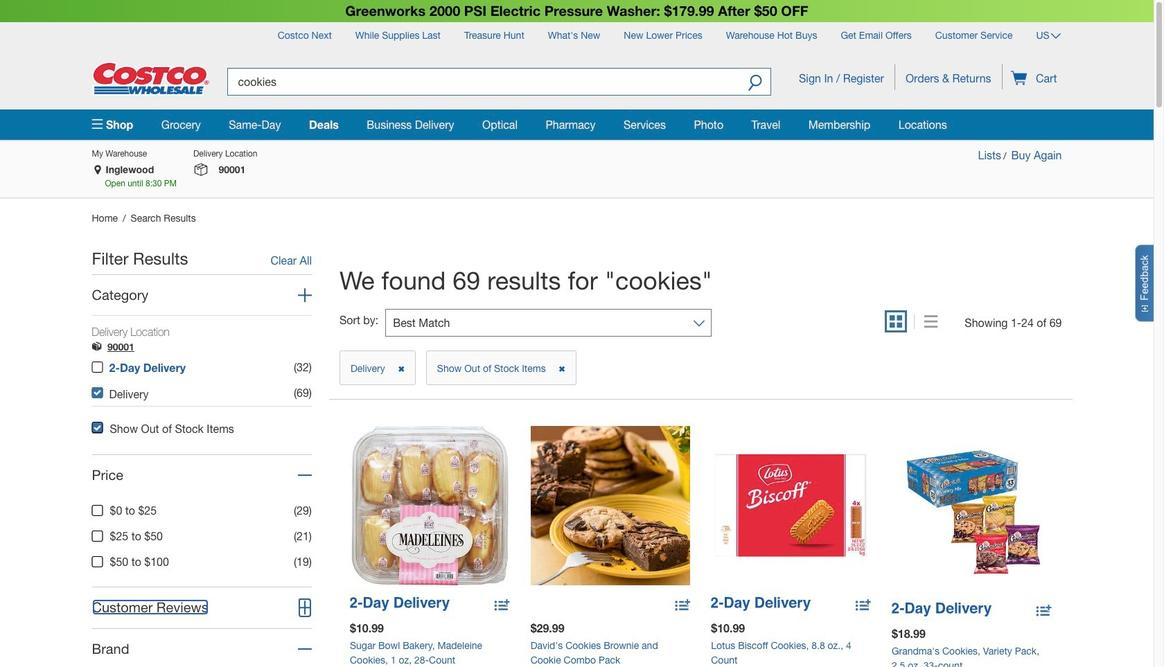 Task type: locate. For each thing, give the bounding box(es) containing it.
Search text field
[[227, 68, 740, 95], [227, 68, 740, 95]]

add to list image
[[1037, 602, 1052, 616]]

add to list  lotus biscoff cookies, 8.8 oz., 4 count image
[[856, 598, 871, 616]]

sugar bowl bakery, madeleine cookies, 1 oz, 28-count image
[[350, 426, 510, 586]]

lotus biscoff cookies, 8.8 oz., 4 count image
[[711, 426, 871, 586]]

1 horizontal spatial 2-day delivery image
[[711, 598, 811, 611]]

add to list  sugar bowl bakery, madeleine cookies, 1 oz, 28-count image
[[495, 598, 510, 616]]

grandma's cookies, variety pack, 2.5 oz, 33-count image
[[892, 432, 1052, 592]]

main element
[[92, 109, 1062, 140]]

add to list  david's cookies brownie and cookie combo pack image
[[675, 598, 691, 616]]

list view image
[[925, 315, 938, 330]]

2-day delivery image
[[350, 598, 450, 611], [711, 598, 811, 611], [892, 603, 992, 617]]

0 horizontal spatial 2-day delivery image
[[350, 598, 450, 611]]



Task type: vqa. For each thing, say whether or not it's contained in the screenshot.
david's cookies decadent triple chocolate made with mini hershey's kisses and reese's peanut butter cup cookies tin – 2 count image
no



Task type: describe. For each thing, give the bounding box(es) containing it.
david's cookies brownie and cookie combo pack image
[[531, 426, 691, 586]]

2 horizontal spatial 2-day delivery image
[[892, 603, 992, 617]]

search image
[[748, 74, 762, 93]]

2-day delivery image for lotus biscoff cookies, 8.8 oz., 4 count image
[[711, 598, 811, 611]]

costco delivery location image
[[92, 341, 102, 354]]

2-day delivery image for sugar bowl bakery, madeleine cookies, 1 oz, 28-count 'image'
[[350, 598, 450, 611]]

grid view image
[[890, 315, 903, 330]]

costco us homepage image
[[92, 61, 210, 95]]



